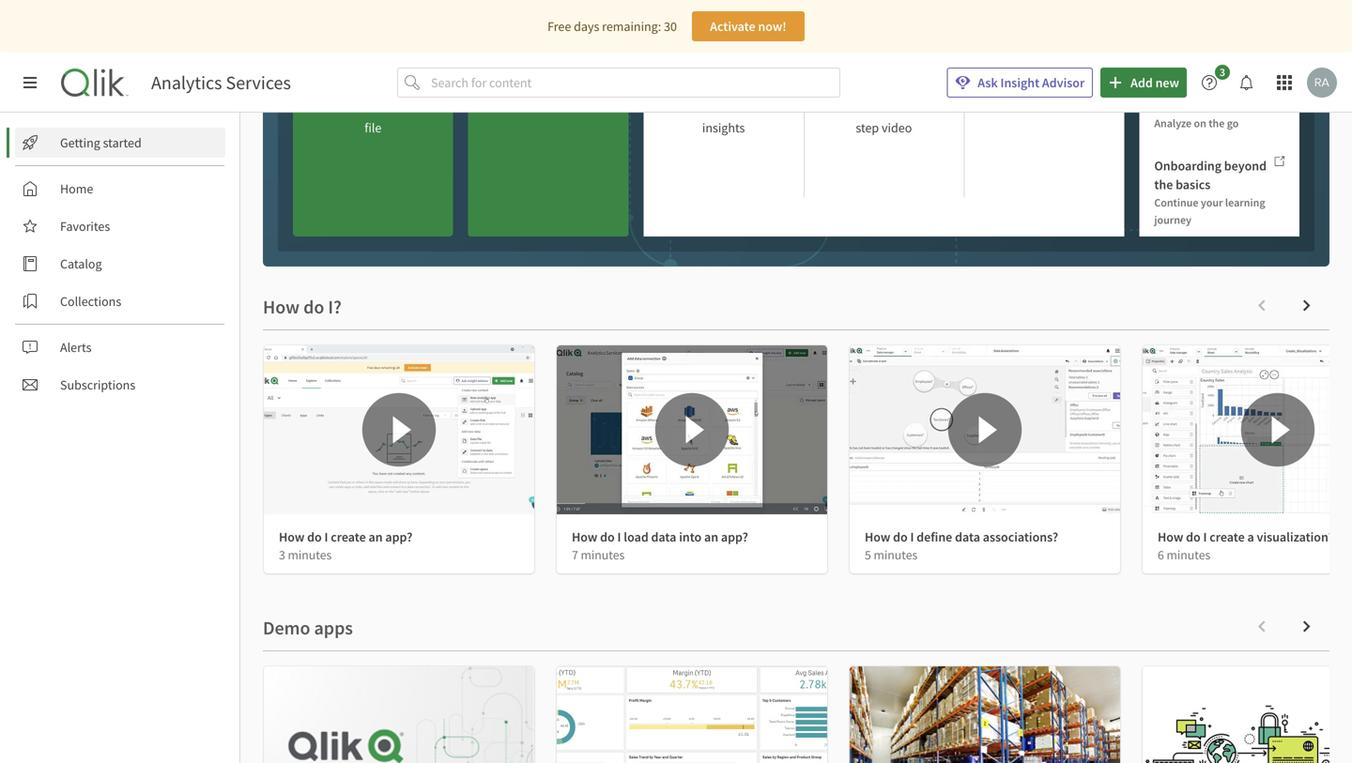 Task type: locate. For each thing, give the bounding box(es) containing it.
new
[[1156, 74, 1180, 91]]

minutes inside how do i create an app? 3 minutes
[[288, 547, 332, 563]]

how for how do i create a visualization?
[[1158, 529, 1184, 546]]

minutes right 7
[[581, 547, 625, 563]]

minutes
[[288, 547, 332, 563], [581, 547, 625, 563], [874, 547, 918, 563], [1167, 547, 1211, 563]]

2 i from the left
[[618, 529, 621, 546]]

7
[[572, 547, 578, 563]]

i inside how do i create a visualization? 6 minutes
[[1204, 529, 1207, 546]]

0 horizontal spatial 3
[[279, 547, 285, 563]]

free
[[548, 18, 571, 35]]

4 how from the left
[[1158, 529, 1184, 546]]

2 create from the left
[[1210, 529, 1245, 546]]

a left visualization?
[[1248, 529, 1255, 546]]

analytics
[[151, 71, 222, 94]]

i for how do i load data into an app?
[[618, 529, 621, 546]]

i for how do i define data associations?
[[911, 529, 914, 546]]

mobile app experience analyze on the go
[[1155, 78, 1239, 131]]

how do i create an app? 3 minutes
[[279, 529, 413, 563]]

onboarding beyond the basics continue your learning journey
[[1155, 157, 1267, 227]]

minutes for how do i create a visualization?
[[1167, 547, 1211, 563]]

3
[[1220, 65, 1226, 79], [279, 547, 285, 563]]

see
[[989, 74, 1009, 91]]

services
[[226, 71, 291, 94]]

experience
[[673, 97, 733, 114]]

load
[[624, 529, 649, 546]]

on
[[1194, 116, 1207, 131]]

add new
[[1131, 74, 1180, 91]]

how do i load data into an app? image
[[557, 346, 827, 515]]

journey
[[1155, 213, 1192, 227]]

into
[[679, 529, 702, 546]]

0 horizontal spatial create
[[331, 529, 366, 546]]

3 down how do i create an app? element
[[279, 547, 285, 563]]

1 app? from the left
[[385, 529, 413, 546]]

qlik
[[1042, 74, 1064, 91]]

visualization?
[[1257, 529, 1335, 546]]

the
[[1209, 116, 1225, 131], [1155, 176, 1173, 193]]

subscriptions
[[60, 377, 135, 394]]

an
[[369, 529, 383, 546], [704, 529, 719, 546]]

2 app? from the left
[[721, 529, 748, 546]]

add new button
[[1101, 68, 1187, 98]]

do for how do i define data associations?
[[893, 529, 908, 546]]

data left "into"
[[651, 529, 677, 546]]

1 horizontal spatial 3
[[1220, 65, 1226, 79]]

2 an from the left
[[704, 529, 719, 546]]

data inside establish a data connection or upload a file
[[392, 74, 416, 91]]

4 minutes from the left
[[1167, 547, 1211, 563]]

analyze
[[1155, 116, 1192, 131]]

minutes for how do i create an app?
[[288, 547, 332, 563]]

do inside how do i create an app? 3 minutes
[[307, 529, 322, 546]]

how inside how do i load data into an app? 7 minutes
[[572, 529, 598, 546]]

do inside how do i define data associations? 5 minutes
[[893, 529, 908, 546]]

main content
[[240, 0, 1353, 764]]

ask insight advisor button
[[947, 68, 1093, 98]]

data up the upload
[[392, 74, 416, 91]]

main content containing establish a data connection or upload a file
[[240, 0, 1353, 764]]

insight
[[1001, 74, 1040, 91]]

an inside how do i create an app? 3 minutes
[[369, 529, 383, 546]]

create inside how do i create an app? 3 minutes
[[331, 529, 366, 546]]

establish a data connection or upload a file button
[[293, 0, 453, 237]]

how do i create a visualization? element
[[1158, 529, 1335, 546]]

3 right app
[[1220, 65, 1226, 79]]

upload
[[389, 97, 427, 114]]

activate now!
[[710, 18, 787, 35]]

data left to
[[736, 97, 760, 114]]

app?
[[385, 529, 413, 546], [721, 529, 748, 546]]

1 i from the left
[[325, 529, 328, 546]]

establish a data connection or upload a file
[[310, 74, 436, 136]]

do
[[1048, 97, 1063, 114], [307, 529, 322, 546], [600, 529, 615, 546], [893, 529, 908, 546], [1186, 529, 1201, 546]]

how inside how do i create an app? 3 minutes
[[279, 529, 305, 546]]

follow
[[831, 97, 867, 114]]

or
[[374, 97, 386, 114]]

i inside how do i define data associations? 5 minutes
[[911, 529, 914, 546]]

free days remaining: 30
[[548, 18, 677, 35]]

data inside how do i load data into an app? 7 minutes
[[651, 529, 677, 546]]

0 horizontal spatial an
[[369, 529, 383, 546]]

minutes down how do i create an app? element
[[288, 547, 332, 563]]

1 horizontal spatial a
[[430, 97, 436, 114]]

0 horizontal spatial a
[[382, 74, 389, 91]]

i for how do i create an app?
[[325, 529, 328, 546]]

1 create from the left
[[331, 529, 366, 546]]

1 horizontal spatial app?
[[721, 529, 748, 546]]

minutes right 5
[[874, 547, 918, 563]]

how for how do i load data into an app?
[[572, 529, 598, 546]]

data right define
[[955, 529, 981, 546]]

2 vertical spatial a
[[1248, 529, 1255, 546]]

activate
[[710, 18, 756, 35]]

sense
[[1067, 74, 1099, 91]]

app
[[1195, 78, 1217, 95]]

1 horizontal spatial the
[[1209, 116, 1225, 131]]

how inside how do i create a visualization? 6 minutes
[[1158, 529, 1184, 546]]

minutes right 6
[[1167, 547, 1211, 563]]

3 minutes from the left
[[874, 547, 918, 563]]

1 vertical spatial the
[[1155, 176, 1173, 193]]

do inside how do i load data into an app? 7 minutes
[[600, 529, 615, 546]]

1 horizontal spatial create
[[1210, 529, 1245, 546]]

alerts
[[60, 339, 92, 356]]

0 vertical spatial 3
[[1220, 65, 1226, 79]]

i inside how do i create an app? 3 minutes
[[325, 529, 328, 546]]

create
[[331, 529, 366, 546], [1210, 529, 1245, 546]]

0 vertical spatial a
[[382, 74, 389, 91]]

1 how from the left
[[279, 529, 305, 546]]

a right the upload
[[430, 97, 436, 114]]

how do i define data associations? 5 minutes
[[865, 529, 1059, 563]]

catalog link
[[15, 249, 225, 279]]

2 horizontal spatial a
[[1248, 529, 1255, 546]]

getting started link
[[15, 128, 225, 158]]

how do i create a visualization? image
[[1143, 346, 1353, 515]]

2 how from the left
[[572, 529, 598, 546]]

the up continue
[[1155, 176, 1173, 193]]

minutes for how do i define data associations?
[[874, 547, 918, 563]]

how for how do i define data associations?
[[865, 529, 891, 546]]

do for how do i create a visualization?
[[1186, 529, 1201, 546]]

do inside how do i create a visualization? 6 minutes
[[1186, 529, 1201, 546]]

favorites
[[60, 218, 110, 235]]

3 how from the left
[[865, 529, 891, 546]]

1 minutes from the left
[[288, 547, 332, 563]]

how do i load data into an app? element
[[572, 529, 748, 546]]

app? inside how do i load data into an app? 7 minutes
[[721, 529, 748, 546]]

minutes inside how do i define data associations? 5 minutes
[[874, 547, 918, 563]]

1 vertical spatial 3
[[279, 547, 285, 563]]

how inside how do i define data associations? 5 minutes
[[865, 529, 891, 546]]

create inside how do i create a visualization? 6 minutes
[[1210, 529, 1245, 546]]

a
[[382, 74, 389, 91], [430, 97, 436, 114], [1248, 529, 1255, 546]]

ruby anderson image
[[1307, 68, 1337, 98]]

this
[[870, 97, 890, 114]]

started
[[103, 134, 142, 151]]

0 horizontal spatial app?
[[385, 529, 413, 546]]

create for a
[[1210, 529, 1245, 546]]

to
[[763, 97, 774, 114]]

4 i from the left
[[1204, 529, 1207, 546]]

1 vertical spatial a
[[430, 97, 436, 114]]

a up or
[[382, 74, 389, 91]]

30
[[664, 18, 677, 35]]

continue
[[1155, 195, 1199, 210]]

data
[[392, 74, 416, 91], [736, 97, 760, 114], [651, 529, 677, 546], [955, 529, 981, 546]]

follow this step-by- step video button
[[804, 0, 964, 237]]

1 horizontal spatial an
[[704, 529, 719, 546]]

experience data to insights button
[[644, 0, 804, 237]]

3 i from the left
[[911, 529, 914, 546]]

demo app - order-to-cash analytics image
[[1143, 667, 1353, 764]]

experience data to insights
[[673, 97, 774, 136]]

establish
[[330, 74, 380, 91]]

i
[[325, 529, 328, 546], [618, 529, 621, 546], [911, 529, 914, 546], [1204, 529, 1207, 546]]

the inside mobile app experience analyze on the go
[[1209, 116, 1225, 131]]

the left go
[[1209, 116, 1225, 131]]

0 vertical spatial the
[[1209, 116, 1225, 131]]

a inside how do i create a visualization? 6 minutes
[[1248, 529, 1255, 546]]

5
[[865, 547, 871, 563]]

remaining:
[[602, 18, 661, 35]]

analytics services
[[151, 71, 291, 94]]

Search for content text field
[[427, 68, 841, 98]]

minutes inside how do i create a visualization? 6 minutes
[[1167, 547, 1211, 563]]

1 an from the left
[[369, 529, 383, 546]]

2 minutes from the left
[[581, 547, 625, 563]]

i inside how do i load data into an app? 7 minutes
[[618, 529, 621, 546]]

catalog
[[60, 255, 102, 272]]

beyond
[[1225, 157, 1267, 174]]

0 horizontal spatial the
[[1155, 176, 1173, 193]]

how
[[279, 529, 305, 546], [572, 529, 598, 546], [865, 529, 891, 546], [1158, 529, 1184, 546]]

close sidebar menu image
[[23, 75, 38, 90]]



Task type: vqa. For each thing, say whether or not it's contained in the screenshot.
top are
no



Task type: describe. For each thing, give the bounding box(es) containing it.
onboarding
[[1155, 157, 1222, 174]]

minutes inside how do i load data into an app? 7 minutes
[[581, 547, 625, 563]]

what
[[1012, 74, 1040, 91]]

video
[[882, 119, 912, 136]]

how do i create an app? element
[[279, 529, 413, 546]]

how do i create a visualization? 6 minutes
[[1158, 529, 1335, 563]]

an inside how do i load data into an app? 7 minutes
[[704, 529, 719, 546]]

navigation pane element
[[0, 120, 240, 408]]

go
[[1227, 116, 1239, 131]]

data inside how do i define data associations? 5 minutes
[[955, 529, 981, 546]]

data inside experience data to insights
[[736, 97, 760, 114]]

the inside the onboarding beyond the basics continue your learning journey
[[1155, 176, 1173, 193]]

3 inside dropdown button
[[1220, 65, 1226, 79]]

see what qlik sense can do button
[[964, 0, 1125, 237]]

add
[[1131, 74, 1153, 91]]

do for how do i create an app?
[[307, 529, 322, 546]]

collections link
[[15, 286, 225, 317]]

subscriptions link
[[15, 370, 225, 400]]

follow this step-by- step video
[[831, 97, 938, 136]]

how do i load data into an app? 7 minutes
[[572, 529, 748, 563]]

how do i define data associations? image
[[850, 346, 1121, 515]]

insights
[[702, 119, 745, 136]]

mobile
[[1155, 78, 1193, 95]]

app? inside how do i create an app? 3 minutes
[[385, 529, 413, 546]]

6
[[1158, 547, 1164, 563]]

advisor
[[1042, 74, 1085, 91]]

getting started
[[60, 134, 142, 151]]

step
[[856, 119, 879, 136]]

home link
[[15, 174, 225, 204]]

days
[[574, 18, 600, 35]]

do for how do i load data into an app?
[[600, 529, 615, 546]]

by-
[[920, 97, 938, 114]]

learning
[[1226, 195, 1266, 210]]

activate now! link
[[692, 11, 805, 41]]

do inside see what qlik sense can do
[[1048, 97, 1063, 114]]

demo app - sap procurement image
[[850, 667, 1121, 764]]

can
[[1026, 97, 1046, 114]]

how do i create an app? image
[[264, 346, 534, 515]]

ask
[[978, 74, 998, 91]]

define
[[917, 529, 953, 546]]

analytics services element
[[151, 71, 291, 94]]

step-
[[893, 97, 920, 114]]

now!
[[758, 18, 787, 35]]

see what qlik sense can do
[[989, 74, 1099, 114]]

how do i define data associations? element
[[865, 529, 1059, 546]]

3 button
[[1195, 65, 1236, 98]]

home
[[60, 180, 93, 197]]

file
[[365, 119, 382, 136]]

demo app - visualization showcase image
[[264, 667, 534, 764]]

3 inside how do i create an app? 3 minutes
[[279, 547, 285, 563]]

favorites link
[[15, 211, 225, 241]]

your
[[1201, 195, 1223, 210]]

collections
[[60, 293, 121, 310]]

experience
[[1155, 97, 1216, 114]]

getting
[[60, 134, 100, 151]]

ask insight advisor
[[978, 74, 1085, 91]]

i for how do i create a visualization?
[[1204, 529, 1207, 546]]

how for how do i create an app?
[[279, 529, 305, 546]]

alerts link
[[15, 332, 225, 363]]

basics
[[1176, 176, 1211, 193]]

create for an
[[331, 529, 366, 546]]

demo app - beginner's tutorial image
[[557, 667, 827, 764]]

connection
[[310, 97, 372, 114]]

associations?
[[983, 529, 1059, 546]]



